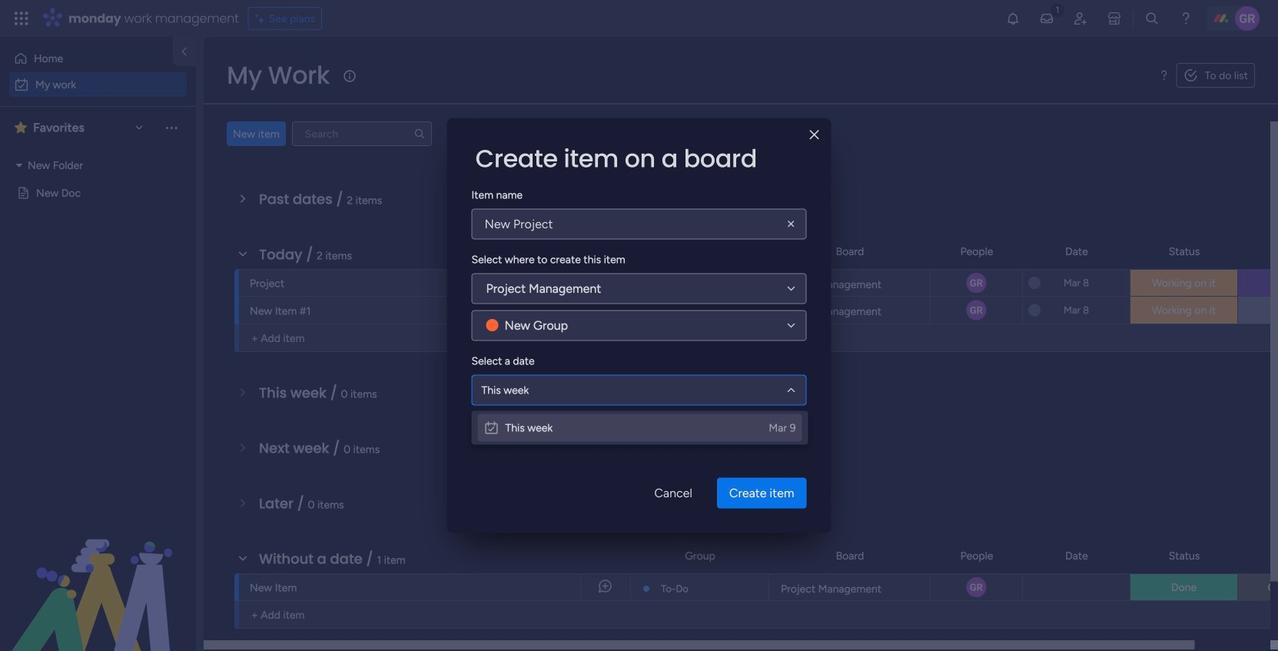 Task type: vqa. For each thing, say whether or not it's contained in the screenshot.
FOR EXAMPLE, PROJECT PROPOSAL text box
yes



Task type: locate. For each thing, give the bounding box(es) containing it.
lottie animation image
[[0, 496, 196, 651]]

option
[[9, 46, 164, 71], [9, 72, 187, 97]]

Dropdown input text field
[[482, 384, 531, 397]]

lottie animation element
[[0, 496, 196, 651]]

caret down image
[[16, 160, 22, 171]]

greg robinson image
[[1236, 6, 1260, 31]]

None search field
[[292, 121, 432, 146]]

monday marketplace image
[[1107, 11, 1123, 26]]

close image
[[810, 129, 819, 141]]

1 vertical spatial option
[[9, 72, 187, 97]]

v2 circle image
[[486, 318, 499, 333]]

1 option from the top
[[9, 46, 164, 71]]

search everything image
[[1145, 11, 1160, 26]]

search image
[[414, 128, 426, 140]]

list box
[[0, 148, 196, 299]]

Filter dashboard by text search field
[[292, 121, 432, 146]]

0 vertical spatial option
[[9, 46, 164, 71]]



Task type: describe. For each thing, give the bounding box(es) containing it.
1 image
[[1051, 1, 1065, 18]]

public board image
[[16, 186, 31, 200]]

v2 star 2 image
[[15, 118, 27, 137]]

notifications image
[[1006, 11, 1021, 26]]

see plans image
[[255, 10, 269, 27]]

help image
[[1179, 11, 1194, 26]]

select product image
[[14, 11, 29, 26]]

invite members image
[[1073, 11, 1089, 26]]

update feed image
[[1040, 11, 1055, 26]]

For example, project proposal text field
[[472, 209, 807, 240]]

2 option from the top
[[9, 72, 187, 97]]

ityco image
[[484, 420, 499, 436]]



